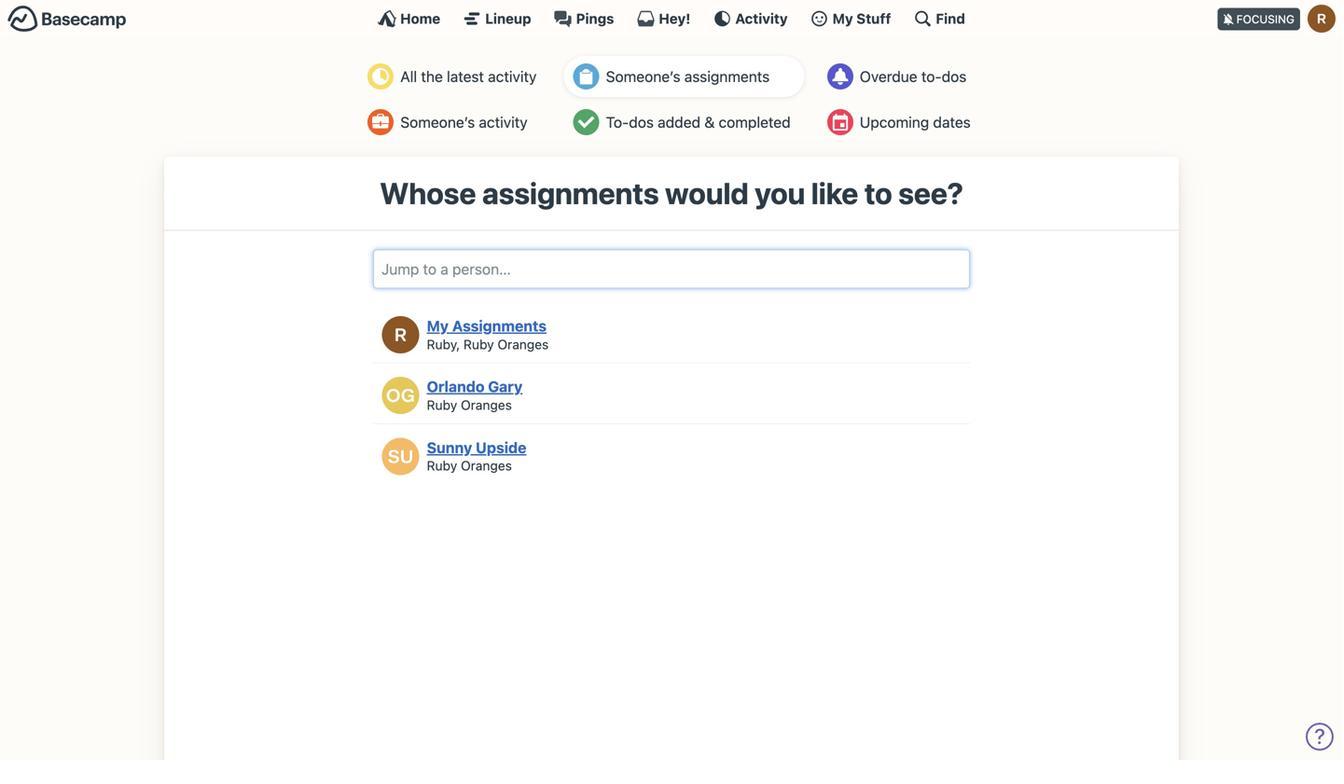 Task type: describe. For each thing, give the bounding box(es) containing it.
someone's for someone's activity
[[400, 113, 475, 131]]

to-
[[606, 113, 629, 131]]

my assignments ruby,        ruby oranges
[[427, 317, 549, 352]]

someone's for someone's assignments
[[606, 68, 681, 85]]

Jump to a person… text field
[[373, 249, 970, 289]]

0 vertical spatial dos
[[942, 68, 967, 85]]

someone's activity
[[400, 113, 528, 131]]

to
[[865, 175, 892, 211]]

ruby inside my assignments ruby,        ruby oranges
[[464, 337, 494, 352]]

orlando
[[427, 378, 485, 396]]

assignments
[[452, 317, 547, 335]]

todo image
[[573, 109, 599, 135]]

dates
[[933, 113, 971, 131]]

you
[[755, 175, 805, 211]]

my for assignments
[[427, 317, 449, 335]]

sunny upside, ruby oranges image
[[382, 438, 419, 475]]

whose
[[380, 175, 476, 211]]

sunny
[[427, 439, 472, 457]]

list box containing my assignments
[[373, 307, 970, 484]]

1 vertical spatial dos
[[629, 113, 654, 131]]

my for stuff
[[833, 10, 853, 27]]

latest
[[447, 68, 484, 85]]

assignments for someone's
[[685, 68, 770, 85]]

all the latest activity link
[[358, 56, 551, 97]]

added
[[658, 113, 701, 131]]

whose assignments would you like to see?
[[380, 175, 963, 211]]

would
[[665, 175, 749, 211]]

like
[[811, 175, 858, 211]]

home link
[[378, 9, 441, 28]]

someone's activity link
[[358, 102, 551, 143]]

lineup link
[[463, 9, 531, 28]]

reports image
[[827, 63, 853, 90]]

ruby image
[[1308, 5, 1336, 33]]

find
[[936, 10, 965, 27]]

switch accounts image
[[7, 5, 127, 34]]

overdue to-dos link
[[818, 56, 985, 97]]

1 vertical spatial activity
[[479, 113, 528, 131]]

assignment image
[[573, 63, 599, 90]]

orlando gary ruby oranges
[[427, 378, 523, 413]]

oranges inside my assignments ruby,        ruby oranges
[[498, 337, 549, 352]]

activity
[[735, 10, 788, 27]]

see?
[[898, 175, 963, 211]]



Task type: vqa. For each thing, say whether or not it's contained in the screenshot.
after
no



Task type: locate. For each thing, give the bounding box(es) containing it.
assignments inside "link"
[[685, 68, 770, 85]]

dos up dates at the top of page
[[942, 68, 967, 85]]

list box
[[373, 307, 970, 484]]

1 horizontal spatial my
[[833, 10, 853, 27]]

0 horizontal spatial assignments
[[482, 175, 659, 211]]

overdue to-dos
[[860, 68, 967, 85]]

1 horizontal spatial assignments
[[685, 68, 770, 85]]

to-dos added & completed
[[606, 113, 791, 131]]

ruby
[[464, 337, 494, 352], [427, 397, 457, 413], [427, 458, 457, 474]]

dos left added
[[629, 113, 654, 131]]

someone's inside "link"
[[606, 68, 681, 85]]

1 vertical spatial someone's
[[400, 113, 475, 131]]

someone's up to-
[[606, 68, 681, 85]]

assignments
[[685, 68, 770, 85], [482, 175, 659, 211]]

someone's assignments
[[606, 68, 770, 85]]

ruby for sunny
[[427, 458, 457, 474]]

sunny upside ruby oranges
[[427, 439, 527, 474]]

ruby down assignments
[[464, 337, 494, 352]]

0 horizontal spatial someone's
[[400, 113, 475, 131]]

2 vertical spatial ruby
[[427, 458, 457, 474]]

oranges down gary
[[461, 397, 512, 413]]

person report image
[[368, 109, 394, 135]]

0 vertical spatial ruby
[[464, 337, 494, 352]]

ruby, ruby oranges image
[[382, 316, 419, 354]]

my up 'ruby,'
[[427, 317, 449, 335]]

my stuff button
[[810, 9, 891, 28]]

orlando gary, ruby oranges image
[[382, 377, 419, 414]]

activity link
[[713, 9, 788, 28]]

2 vertical spatial oranges
[[461, 458, 512, 474]]

focusing button
[[1218, 0, 1343, 36]]

1 vertical spatial ruby
[[427, 397, 457, 413]]

0 horizontal spatial my
[[427, 317, 449, 335]]

gary
[[488, 378, 523, 396]]

1 vertical spatial oranges
[[461, 397, 512, 413]]

oranges down assignments
[[498, 337, 549, 352]]

overdue
[[860, 68, 918, 85]]

upcoming dates link
[[818, 102, 985, 143]]

0 vertical spatial activity
[[488, 68, 537, 85]]

assignments up & on the right top
[[685, 68, 770, 85]]

0 vertical spatial assignments
[[685, 68, 770, 85]]

oranges
[[498, 337, 549, 352], [461, 397, 512, 413], [461, 458, 512, 474]]

find button
[[914, 9, 965, 28]]

assignments for whose
[[482, 175, 659, 211]]

someone's
[[606, 68, 681, 85], [400, 113, 475, 131]]

my inside my assignments ruby,        ruby oranges
[[427, 317, 449, 335]]

activity report image
[[368, 63, 394, 90]]

my stuff
[[833, 10, 891, 27]]

ruby down sunny
[[427, 458, 457, 474]]

my inside popup button
[[833, 10, 853, 27]]

activity
[[488, 68, 537, 85], [479, 113, 528, 131]]

to-dos added & completed link
[[564, 102, 805, 143]]

activity down the all the latest activity
[[479, 113, 528, 131]]

1 vertical spatial assignments
[[482, 175, 659, 211]]

my left stuff
[[833, 10, 853, 27]]

hey! button
[[637, 9, 691, 28]]

activity right latest
[[488, 68, 537, 85]]

0 vertical spatial oranges
[[498, 337, 549, 352]]

my
[[833, 10, 853, 27], [427, 317, 449, 335]]

oranges for gary
[[461, 397, 512, 413]]

all
[[400, 68, 417, 85]]

all the latest activity
[[400, 68, 537, 85]]

someone's down the the
[[400, 113, 475, 131]]

ruby down "orlando"
[[427, 397, 457, 413]]

oranges down 'upside' at the left bottom of page
[[461, 458, 512, 474]]

0 vertical spatial someone's
[[606, 68, 681, 85]]

ruby,
[[427, 337, 460, 352]]

home
[[400, 10, 441, 27]]

stuff
[[857, 10, 891, 27]]

pings
[[576, 10, 614, 27]]

upside
[[476, 439, 527, 457]]

1 vertical spatial my
[[427, 317, 449, 335]]

hey!
[[659, 10, 691, 27]]

ruby inside sunny upside ruby oranges
[[427, 458, 457, 474]]

&
[[705, 113, 715, 131]]

1 horizontal spatial someone's
[[606, 68, 681, 85]]

assignments down todo "image"
[[482, 175, 659, 211]]

upcoming dates
[[860, 113, 971, 131]]

focusing
[[1237, 13, 1295, 26]]

the
[[421, 68, 443, 85]]

schedule image
[[827, 109, 853, 135]]

lineup
[[485, 10, 531, 27]]

1 horizontal spatial dos
[[942, 68, 967, 85]]

dos
[[942, 68, 967, 85], [629, 113, 654, 131]]

oranges inside orlando gary ruby oranges
[[461, 397, 512, 413]]

someone's assignments link
[[564, 56, 805, 97]]

oranges for upside
[[461, 458, 512, 474]]

to-
[[922, 68, 942, 85]]

oranges inside sunny upside ruby oranges
[[461, 458, 512, 474]]

ruby inside orlando gary ruby oranges
[[427, 397, 457, 413]]

upcoming
[[860, 113, 929, 131]]

ruby for orlando
[[427, 397, 457, 413]]

completed
[[719, 113, 791, 131]]

0 vertical spatial my
[[833, 10, 853, 27]]

pings button
[[554, 9, 614, 28]]

0 horizontal spatial dos
[[629, 113, 654, 131]]

main element
[[0, 0, 1343, 36]]



